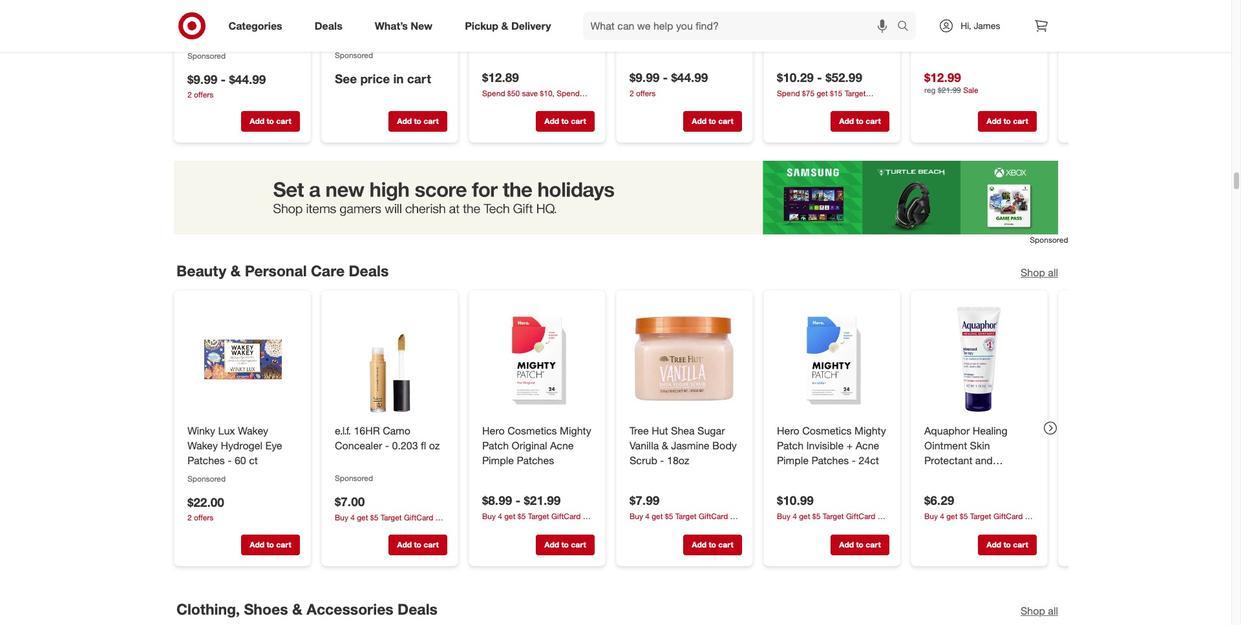 Task type: locate. For each thing, give the bounding box(es) containing it.
ct
[[249, 455, 258, 468]]

skin down for
[[966, 484, 986, 497]]

1 shop all link from the top
[[1021, 265, 1058, 280]]

0 horizontal spatial mighty
[[560, 425, 591, 438]]

0 horizontal spatial $21.99
[[524, 494, 561, 509]]

$21.99 inside $8.99 - $21.99 buy 4 get $5 target giftcard on beauty & personal care
[[524, 494, 561, 509]]

hero inside hero cosmetics mighty patch original acne pimple patches
[[482, 425, 505, 438]]

with
[[1011, 16, 1031, 29]]

1 pampers from the left
[[187, 2, 229, 14]]

sponsored
[[335, 51, 373, 60], [187, 51, 225, 61], [1030, 236, 1069, 245], [335, 474, 373, 484], [187, 475, 225, 484]]

protectant
[[924, 455, 973, 468]]

baby inside fat brain toys dimpl baby and toddler learning toy
[[482, 16, 506, 29]]

personal inside $7.99 buy 4 get $5 target giftcard on beauty & personal care
[[663, 524, 693, 533]]

on for $7.00
[[435, 514, 444, 523]]

1 hero from the left
[[482, 425, 505, 438]]

giftcard inside $7.00 buy 4 get $5 target giftcard on beauty & personal care
[[404, 514, 433, 523]]

1 horizontal spatial cosmetics
[[802, 425, 852, 438]]

$8.99
[[482, 494, 512, 509]]

$21.99 inside the $12.99 reg $21.99 sale
[[938, 86, 961, 95]]

buy down the $7.00
[[335, 514, 348, 523]]

$21.99 down $12.99
[[938, 86, 961, 95]]

wakey down winky
[[187, 440, 218, 453]]

2 pampers swaddlers active baby diapers - (select size and count) link from the left
[[630, 1, 739, 45]]

2 inside $22.00 2 offers
[[187, 514, 192, 524]]

on inside $6.29 buy 4 get $5 target giftcard on beauty & personal care
[[1025, 512, 1034, 522]]

giftcard for $6.29
[[994, 512, 1023, 522]]

pampers
[[187, 2, 229, 14], [630, 2, 671, 14]]

What can we help you find? suggestions appear below search field
[[583, 12, 901, 40]]

0 horizontal spatial wakey
[[187, 440, 218, 453]]

shearling
[[949, 31, 993, 44]]

baby inside hudson baby infant boy plush blanket with faux shearling back, royal safari, one size
[[963, 2, 987, 14]]

1 spend from the left
[[482, 89, 505, 99]]

on for $6.29
[[1025, 512, 1034, 522]]

beauty down $10.99
[[777, 524, 801, 533]]

4 down $7.99
[[645, 512, 650, 522]]

1 horizontal spatial pampers swaddlers active baby diapers - (select size and count) link
[[630, 1, 739, 45]]

mighty inside hero cosmetics mighty patch original acne pimple patches
[[560, 425, 591, 438]]

buy down $10.99
[[777, 512, 790, 522]]

1 mighty from the left
[[560, 425, 591, 438]]

4 inside $6.29 buy 4 get $5 target giftcard on beauty & personal care
[[940, 512, 944, 522]]

diapers for second pampers swaddlers active baby diapers - (select size and count) link from the left
[[687, 16, 723, 29]]

1 horizontal spatial $9.99 - $44.99 2 offers
[[630, 70, 708, 99]]

price
[[360, 71, 390, 86]]

giftcard inside $10.99 buy 4 get $5 target giftcard on beauty & personal care
[[846, 512, 875, 522]]

wakey up the hydrogel
[[238, 425, 268, 438]]

size inside hudson baby infant boy plush blanket with faux shearling back, royal safari, one size
[[1007, 46, 1026, 59]]

2 horizontal spatial deals
[[397, 601, 437, 619]]

buy 4 get $5 target giftcard on beauty & personal care button for $10.99
[[777, 512, 889, 533]]

$5 inside $10.99 buy 4 get $5 target giftcard on beauty & personal care
[[812, 512, 821, 522]]

patch inside hero cosmetics mighty patch invisible + acne pimple patches - 24ct
[[777, 440, 804, 453]]

mighty left "tree"
[[560, 425, 591, 438]]

mighty up "24ct" in the right of the page
[[855, 425, 886, 438]]

beauty for $7.00
[[335, 525, 358, 534]]

buy 4 get $5 target giftcard on beauty & personal care button down $7.99
[[630, 512, 742, 533]]

shop all link
[[1021, 265, 1058, 280], [1021, 604, 1058, 619]]

0 vertical spatial shop all link
[[1021, 265, 1058, 280]]

buy for $7.00
[[335, 514, 348, 523]]

get down the $7.00
[[357, 514, 368, 523]]

2 pampers swaddlers active baby diapers - (select size and count) from the left
[[630, 2, 738, 44]]

0 horizontal spatial pampers swaddlers active baby diapers - (select size and count)
[[187, 2, 296, 44]]

skin
[[970, 440, 990, 453], [966, 484, 986, 497]]

4 for $7.99
[[645, 512, 650, 522]]

1 horizontal spatial $9.99
[[630, 70, 659, 85]]

1 pimple from the left
[[482, 455, 514, 468]]

personal inside $10.99 buy 4 get $5 target giftcard on beauty & personal care
[[810, 524, 840, 533]]

pampers for second pampers swaddlers active baby diapers - (select size and count) link from the left
[[630, 2, 671, 14]]

target inside $7.99 buy 4 get $5 target giftcard on beauty & personal care
[[675, 512, 696, 522]]

$5 inside $7.00 buy 4 get $5 target giftcard on beauty & personal care
[[370, 514, 378, 523]]

1 horizontal spatial deals
[[349, 262, 389, 280]]

2 vertical spatial deals
[[397, 601, 437, 619]]

buy inside $6.29 buy 4 get $5 target giftcard on beauty & personal care
[[924, 512, 938, 522]]

0 horizontal spatial patches
[[187, 455, 225, 468]]

hero cosmetics mighty patch original acne pimple patches link
[[482, 424, 592, 469]]

on inside $7.00 buy 4 get $5 target giftcard on beauty & personal care
[[435, 514, 444, 523]]

get for $6.29
[[947, 512, 958, 522]]

$7.00 buy 4 get $5 target giftcard on beauty & personal care
[[335, 495, 444, 534]]

0 vertical spatial $21.99
[[938, 86, 961, 95]]

0 vertical spatial save
[[522, 89, 538, 99]]

4 down the $7.00
[[350, 514, 355, 523]]

get down $8.99
[[504, 512, 515, 522]]

elvie curve wearable silicone breast pump
[[335, 2, 434, 29]]

2 hero from the left
[[777, 425, 799, 438]]

pampers swaddlers active baby diapers - (select size and count) for second pampers swaddlers active baby diapers - (select size and count) link from the left
[[630, 2, 738, 44]]

$44.99
[[671, 70, 708, 85], [229, 72, 266, 87]]

e.l.f. 16hr camo concealer - 0.203 fl oz
[[335, 425, 440, 453]]

1 horizontal spatial acne
[[856, 440, 879, 453]]

$9.99
[[630, 70, 659, 85], [187, 72, 217, 87]]

1 horizontal spatial patch
[[777, 440, 804, 453]]

0 vertical spatial shop
[[1021, 266, 1045, 279]]

care inside $6.29 buy 4 get $5 target giftcard on beauty & personal care
[[990, 524, 1005, 533]]

& inside $6.29 buy 4 get $5 target giftcard on beauty & personal care
[[950, 524, 955, 533]]

baby
[[963, 2, 987, 14], [219, 16, 242, 29], [482, 16, 506, 29], [661, 16, 685, 29], [777, 16, 801, 29]]

buy inside $10.99 buy 4 get $5 target giftcard on beauty & personal care
[[777, 512, 790, 522]]

$5 inside $7.99 buy 4 get $5 target giftcard on beauty & personal care
[[665, 512, 673, 522]]

buy down $8.99
[[482, 512, 496, 522]]

& down $8.99
[[508, 524, 513, 533]]

beauty for $10.99
[[777, 524, 801, 533]]

patches
[[187, 455, 225, 468], [517, 455, 554, 468], [812, 455, 849, 468]]

0 horizontal spatial pampers
[[187, 2, 229, 14]]

1 horizontal spatial patches
[[517, 455, 554, 468]]

shop all
[[1021, 266, 1058, 279], [1021, 605, 1058, 618]]

offers inside $22.00 2 offers
[[194, 514, 213, 524]]

& down brain
[[501, 19, 509, 32]]

giftcard for $7.99
[[699, 512, 728, 522]]

$25
[[519, 100, 532, 110]]

0 horizontal spatial deals
[[315, 19, 343, 32]]

- inside $8.99 - $21.99 buy 4 get $5 target giftcard on beauty & personal care
[[515, 494, 520, 509]]

tree hut shea sugar vanilla & jasmine body scrub - 18oz image
[[627, 302, 742, 417], [627, 302, 742, 417]]

clothing, shoes & accessories deals
[[176, 601, 437, 619]]

$10.99 buy 4 get $5 target giftcard on beauty & personal care
[[777, 494, 886, 533]]

giftcard
[[551, 512, 581, 522], [699, 512, 728, 522], [846, 512, 875, 522], [994, 512, 1023, 522], [404, 514, 433, 523]]

get for $7.99
[[652, 512, 663, 522]]

0 horizontal spatial swaddlers
[[232, 2, 280, 14]]

2 patches from the left
[[517, 455, 554, 468]]

cosmetics up original
[[507, 425, 557, 438]]

learning
[[482, 31, 522, 44]]

1 horizontal spatial mighty
[[855, 425, 886, 438]]

add
[[249, 117, 264, 126], [397, 117, 412, 126], [544, 117, 559, 126], [692, 117, 707, 126], [839, 117, 854, 126], [987, 117, 1001, 126], [249, 541, 264, 550], [397, 541, 412, 550], [544, 541, 559, 550], [692, 541, 707, 550], [839, 541, 854, 550], [987, 541, 1001, 550]]

spend up toys
[[557, 89, 580, 99]]

patch left the invisible
[[777, 440, 804, 453]]

shop
[[1021, 266, 1045, 279], [1021, 605, 1045, 618]]

winky lux wakey wakey hydrogel eye patches - 60 ct image
[[185, 302, 300, 417], [185, 302, 300, 417]]

0 horizontal spatial active
[[187, 16, 216, 29]]

$10.99
[[777, 494, 814, 509]]

0 vertical spatial deals
[[315, 19, 343, 32]]

beauty inside $7.00 buy 4 get $5 target giftcard on beauty & personal care
[[335, 525, 358, 534]]

buy for $6.29
[[924, 512, 938, 522]]

& down unscented
[[950, 524, 955, 533]]

1 vertical spatial all
[[1048, 605, 1058, 618]]

buy
[[482, 512, 496, 522], [630, 512, 643, 522], [777, 512, 790, 522], [924, 512, 938, 522], [335, 514, 348, 523]]

2 horizontal spatial diapers
[[777, 31, 813, 44]]

patches inside hero cosmetics mighty patch original acne pimple patches
[[517, 455, 554, 468]]

giftcard for $7.00
[[404, 514, 433, 523]]

hero
[[482, 425, 505, 438], [777, 425, 799, 438]]

2 horizontal spatial patches
[[812, 455, 849, 468]]

1 vertical spatial deals
[[349, 262, 389, 280]]

hero cosmetics mighty patch invisible + acne pimple patches - 24ct link
[[777, 424, 887, 469]]

baby inside huggies little movers baby disposable diapers - (select size and count)
[[777, 16, 801, 29]]

patches down original
[[517, 455, 554, 468]]

2 active from the left
[[630, 16, 658, 29]]

4 inside $7.99 buy 4 get $5 target giftcard on beauty & personal care
[[645, 512, 650, 522]]

cosmetics inside hero cosmetics mighty patch invisible + acne pimple patches - 24ct
[[802, 425, 852, 438]]

3 patches from the left
[[812, 455, 849, 468]]

1 patch from the left
[[482, 440, 509, 453]]

4 inside $7.00 buy 4 get $5 target giftcard on beauty & personal care
[[350, 514, 355, 523]]

get inside $7.99 buy 4 get $5 target giftcard on beauty & personal care
[[652, 512, 663, 522]]

& down $10.99
[[803, 524, 808, 533]]

ointment
[[924, 440, 967, 453]]

1 all from the top
[[1048, 266, 1058, 279]]

patch left original
[[482, 440, 509, 453]]

1 patches from the left
[[187, 455, 225, 468]]

beauty down the $7.00
[[335, 525, 358, 534]]

$5 for $6.29
[[960, 512, 968, 522]]

1 vertical spatial shop all
[[1021, 605, 1058, 618]]

patches down the invisible
[[812, 455, 849, 468]]

patches down winky
[[187, 455, 225, 468]]

aquaphor healing ointment skin protectant and moisturizer for dry and cracked skin unscented - 1.75oz image
[[922, 302, 1037, 417], [922, 302, 1037, 417]]

size
[[222, 31, 242, 44], [664, 31, 684, 44], [857, 31, 877, 44], [1007, 46, 1026, 59]]

2 patch from the left
[[777, 440, 804, 453]]

1 pampers swaddlers active baby diapers - (select size and count) link from the left
[[187, 1, 297, 45]]

$6.29 buy 4 get $5 target giftcard on beauty & personal care
[[924, 494, 1034, 533]]

0 vertical spatial wakey
[[238, 425, 268, 438]]

one
[[985, 46, 1004, 59]]

royal
[[924, 46, 950, 59]]

1 horizontal spatial pampers swaddlers active baby diapers - (select size and count)
[[630, 2, 738, 44]]

1 shop from the top
[[1021, 266, 1045, 279]]

all for beauty & personal care deals
[[1048, 266, 1058, 279]]

buy down "$6.29"
[[924, 512, 938, 522]]

hero cosmetics mighty patch invisible + acne pimple patches - 24ct image
[[774, 302, 889, 417], [774, 302, 889, 417]]

4 down $10.99
[[793, 512, 797, 522]]

care inside $7.99 buy 4 get $5 target giftcard on beauty & personal care
[[695, 524, 710, 533]]

beauty down $7.99
[[630, 524, 653, 533]]

2 all from the top
[[1048, 605, 1058, 618]]

pimple down original
[[482, 455, 514, 468]]

4 inside $10.99 buy 4 get $5 target giftcard on beauty & personal care
[[793, 512, 797, 522]]

on inside $8.99 - $21.99 buy 4 get $5 target giftcard on beauty & personal care
[[583, 512, 592, 522]]

1 horizontal spatial diapers
[[687, 16, 723, 29]]

giftcard inside $6.29 buy 4 get $5 target giftcard on beauty & personal care
[[994, 512, 1023, 522]]

1 horizontal spatial spend
[[557, 89, 580, 99]]

target inside $6.29 buy 4 get $5 target giftcard on beauty & personal care
[[970, 512, 991, 522]]

$21.99 right $8.99
[[524, 494, 561, 509]]

1 horizontal spatial active
[[630, 16, 658, 29]]

1 horizontal spatial $21.99
[[938, 86, 961, 95]]

1 horizontal spatial hero
[[777, 425, 799, 438]]

target for $7.99
[[675, 512, 696, 522]]

1 vertical spatial shop all link
[[1021, 604, 1058, 619]]

2 mighty from the left
[[855, 425, 886, 438]]

3 (select from the left
[[823, 31, 855, 44]]

2 shop all link from the top
[[1021, 604, 1058, 619]]

original
[[511, 440, 547, 453]]

target inside $7.00 buy 4 get $5 target giftcard on beauty & personal care
[[380, 514, 402, 523]]

$7.00
[[335, 495, 365, 510]]

2 horizontal spatial count)
[[797, 46, 828, 59]]

0 horizontal spatial save
[[501, 100, 517, 110]]

spend up $100
[[482, 89, 505, 99]]

shop all for clothing, shoes & accessories deals
[[1021, 605, 1058, 618]]

on inside $7.99 buy 4 get $5 target giftcard on beauty & personal care
[[730, 512, 739, 522]]

buy 4 get $5 target giftcard on beauty & personal care button down the $7.00
[[335, 513, 447, 534]]

patch for $8.99 - $21.99
[[482, 440, 509, 453]]

save
[[522, 89, 538, 99], [501, 100, 517, 110]]

beauty
[[482, 524, 506, 533], [630, 524, 653, 533], [777, 524, 801, 533], [924, 524, 948, 533], [335, 525, 358, 534]]

beauty down $8.99
[[482, 524, 506, 533]]

pampers swaddlers active baby diapers - (select size and count) link
[[187, 1, 297, 45], [630, 1, 739, 45]]

0 vertical spatial shop all
[[1021, 266, 1058, 279]]

& down the $7.00
[[361, 525, 366, 534]]

beauty inside $7.99 buy 4 get $5 target giftcard on beauty & personal care
[[630, 524, 653, 533]]

$5 inside $6.29 buy 4 get $5 target giftcard on beauty & personal care
[[960, 512, 968, 522]]

2 pimple from the left
[[777, 455, 809, 468]]

blanket
[[974, 16, 1009, 29]]

- inside tree hut shea sugar vanilla & jasmine body scrub - 18oz
[[660, 455, 664, 468]]

buy inside $7.00 buy 4 get $5 target giftcard on beauty & personal care
[[335, 514, 348, 523]]

0 horizontal spatial hero
[[482, 425, 505, 438]]

pampers swaddlers active baby diapers - (select size and count) for second pampers swaddlers active baby diapers - (select size and count) link from the right
[[187, 2, 296, 44]]

2 cosmetics from the left
[[802, 425, 852, 438]]

skin down healing
[[970, 440, 990, 453]]

& down $7.99
[[656, 524, 660, 533]]

care inside $7.00 buy 4 get $5 target giftcard on beauty & personal care
[[400, 525, 415, 534]]

buy 4 get $5 target giftcard on beauty & personal care button for $7.00
[[335, 513, 447, 534]]

beauty inside $10.99 buy 4 get $5 target giftcard on beauty & personal care
[[777, 524, 801, 533]]

target
[[528, 512, 549, 522], [675, 512, 696, 522], [823, 512, 844, 522], [970, 512, 991, 522], [380, 514, 402, 523]]

1 horizontal spatial swaddlers
[[674, 2, 723, 14]]

get down unscented
[[947, 512, 958, 522]]

hydrogel
[[221, 440, 262, 453]]

get inside $6.29 buy 4 get $5 target giftcard on beauty & personal care
[[947, 512, 958, 522]]

1 (select from the left
[[187, 31, 219, 44]]

pimple down the invisible
[[777, 455, 809, 468]]

patch inside hero cosmetics mighty patch original acne pimple patches
[[482, 440, 509, 453]]

advertisement region
[[163, 161, 1069, 235]]

0 horizontal spatial diapers
[[245, 16, 281, 29]]

cosmetics up the invisible
[[802, 425, 852, 438]]

1 shop all from the top
[[1021, 266, 1058, 279]]

2 swaddlers from the left
[[674, 2, 723, 14]]

pimple inside hero cosmetics mighty patch invisible + acne pimple patches - 24ct
[[777, 455, 809, 468]]

care inside $10.99 buy 4 get $5 target giftcard on beauty & personal care
[[842, 524, 857, 533]]

giftcard inside $7.99 buy 4 get $5 target giftcard on beauty & personal care
[[699, 512, 728, 522]]

brain
[[499, 2, 523, 14]]

save down $50
[[501, 100, 517, 110]]

pump
[[407, 16, 434, 29]]

2 shop all from the top
[[1021, 605, 1058, 618]]

shop all for beauty & personal care deals
[[1021, 266, 1058, 279]]

buy 4 get $5 target giftcard on beauty & personal care button down "$6.29"
[[924, 512, 1037, 533]]

target inside $10.99 buy 4 get $5 target giftcard on beauty & personal care
[[823, 512, 844, 522]]

sale
[[963, 86, 978, 95]]

- inside aquaphor healing ointment skin protectant and moisturizer for dry and cracked skin unscented - 1.75oz
[[978, 499, 982, 512]]

4 down $8.99
[[498, 512, 502, 522]]

personal inside $8.99 - $21.99 buy 4 get $5 target giftcard on beauty & personal care
[[515, 524, 545, 533]]

buy down $7.99
[[630, 512, 643, 522]]

acne right original
[[550, 440, 574, 453]]

$12.89 spend $50 save $10, spend $100 save $25 on select toys
[[482, 70, 582, 110]]

mighty inside hero cosmetics mighty patch invisible + acne pimple patches - 24ct
[[855, 425, 886, 438]]

concealer
[[335, 440, 382, 453]]

buy 4 get $5 target giftcard on beauty & personal care button
[[482, 512, 595, 533], [630, 512, 742, 533], [777, 512, 889, 533], [924, 512, 1037, 533], [335, 513, 447, 534]]

get inside $10.99 buy 4 get $5 target giftcard on beauty & personal care
[[799, 512, 810, 522]]

diapers
[[245, 16, 281, 29], [687, 16, 723, 29], [777, 31, 813, 44]]

2 pampers from the left
[[630, 2, 671, 14]]

$21.99
[[938, 86, 961, 95], [524, 494, 561, 509]]

0 horizontal spatial (select
[[187, 31, 219, 44]]

and
[[509, 16, 526, 29], [244, 31, 262, 44], [687, 31, 704, 44], [777, 46, 794, 59], [975, 455, 993, 468], [1013, 469, 1030, 482]]

1 horizontal spatial pimple
[[777, 455, 809, 468]]

buy 4 get $5 target giftcard on beauty & personal care button down $10.99
[[777, 512, 889, 533]]

buy 4 get $5 target giftcard on beauty & personal care button for $8.99 - $21.99
[[482, 512, 595, 533]]

deals link
[[304, 12, 359, 40]]

buy 4 get $5 target giftcard on beauty & personal care button down $8.99
[[482, 512, 595, 533]]

$10,
[[540, 89, 554, 99]]

cosmetics inside hero cosmetics mighty patch original acne pimple patches
[[507, 425, 557, 438]]

1 swaddlers from the left
[[232, 2, 280, 14]]

4 for $7.00
[[350, 514, 355, 523]]

(select inside huggies little movers baby disposable diapers - (select size and count)
[[823, 31, 855, 44]]

2 (select from the left
[[630, 31, 662, 44]]

dry
[[994, 469, 1010, 482]]

1 pampers swaddlers active baby diapers - (select size and count) from the left
[[187, 2, 296, 44]]

winky lux wakey wakey hydrogel eye patches - 60 ct link
[[187, 424, 297, 469]]

1 horizontal spatial pampers
[[630, 2, 671, 14]]

personal inside $7.00 buy 4 get $5 target giftcard on beauty & personal care
[[368, 525, 398, 534]]

active
[[187, 16, 216, 29], [630, 16, 658, 29]]

personal
[[245, 262, 307, 280]]

$5
[[518, 512, 526, 522], [665, 512, 673, 522], [812, 512, 821, 522], [960, 512, 968, 522], [370, 514, 378, 523]]

get down $10.99
[[799, 512, 810, 522]]

& right shoes
[[292, 601, 302, 619]]

get down $7.99
[[652, 512, 663, 522]]

0 horizontal spatial cosmetics
[[507, 425, 557, 438]]

toys
[[568, 100, 582, 110]]

1 vertical spatial shop
[[1021, 605, 1045, 618]]

1 vertical spatial $21.99
[[524, 494, 561, 509]]

movers
[[843, 2, 877, 14]]

2 acne from the left
[[856, 440, 879, 453]]

sugar
[[697, 425, 725, 438]]

1 acne from the left
[[550, 440, 574, 453]]

on inside $12.89 spend $50 save $10, spend $100 save $25 on select toys
[[534, 100, 542, 110]]

count)
[[265, 31, 296, 44], [707, 31, 738, 44], [797, 46, 828, 59]]

buy inside $7.99 buy 4 get $5 target giftcard on beauty & personal care
[[630, 512, 643, 522]]

4 down unscented
[[940, 512, 944, 522]]

save up $25
[[522, 89, 538, 99]]

0 horizontal spatial patch
[[482, 440, 509, 453]]

target for $6.29
[[970, 512, 991, 522]]

get inside $7.00 buy 4 get $5 target giftcard on beauty & personal care
[[357, 514, 368, 523]]

2 shop from the top
[[1021, 605, 1045, 618]]

- inside huggies little movers baby disposable diapers - (select size and count)
[[816, 31, 820, 44]]

faux
[[924, 31, 947, 44]]

1 vertical spatial wakey
[[187, 440, 218, 453]]

pickup & delivery
[[465, 19, 551, 32]]

on inside $10.99 buy 4 get $5 target giftcard on beauty & personal care
[[878, 512, 886, 522]]

& down hut
[[662, 440, 668, 453]]

$12.89
[[482, 70, 519, 85]]

1 horizontal spatial save
[[522, 89, 538, 99]]

- inside hero cosmetics mighty patch invisible + acne pimple patches - 24ct
[[852, 455, 856, 468]]

size inside huggies little movers baby disposable diapers - (select size and count)
[[857, 31, 877, 44]]

1 active from the left
[[187, 16, 216, 29]]

2 horizontal spatial (select
[[823, 31, 855, 44]]

& inside $7.00 buy 4 get $5 target giftcard on beauty & personal care
[[361, 525, 366, 534]]

personal inside $6.29 buy 4 get $5 target giftcard on beauty & personal care
[[957, 524, 988, 533]]

personal for $10.99
[[810, 524, 840, 533]]

1 cosmetics from the left
[[507, 425, 557, 438]]

0 horizontal spatial pampers swaddlers active baby diapers - (select size and count) link
[[187, 1, 297, 45]]

0 horizontal spatial $9.99 - $44.99 2 offers
[[187, 72, 266, 100]]

0 horizontal spatial spend
[[482, 89, 505, 99]]

1 horizontal spatial (select
[[630, 31, 662, 44]]

spend
[[482, 89, 505, 99], [557, 89, 580, 99]]

beauty inside $6.29 buy 4 get $5 target giftcard on beauty & personal care
[[924, 524, 948, 533]]

hero inside hero cosmetics mighty patch invisible + acne pimple patches - 24ct
[[777, 425, 799, 438]]

$22.00 2 offers
[[187, 495, 224, 524]]

see
[[335, 71, 357, 86]]

acne up "24ct" in the right of the page
[[856, 440, 879, 453]]

0 horizontal spatial pimple
[[482, 455, 514, 468]]

0 vertical spatial all
[[1048, 266, 1058, 279]]

hero cosmetics mighty patch original acne pimple patches image
[[480, 302, 595, 417], [480, 302, 595, 417]]

0 horizontal spatial acne
[[550, 440, 574, 453]]

e.l.f. 16hr camo concealer - 0.203 fl oz image
[[332, 302, 447, 417], [332, 302, 447, 417]]

beauty down unscented
[[924, 524, 948, 533]]



Task type: vqa. For each thing, say whether or not it's contained in the screenshot.
and
yes



Task type: describe. For each thing, give the bounding box(es) containing it.
breast
[[374, 16, 404, 29]]

$6.29
[[924, 494, 954, 509]]

shop for beauty & personal care deals
[[1021, 266, 1045, 279]]

shop all link for clothing, shoes & accessories deals
[[1021, 604, 1058, 619]]

diapers for second pampers swaddlers active baby diapers - (select size and count) link from the right
[[245, 16, 281, 29]]

18oz
[[667, 455, 689, 468]]

and inside fat brain toys dimpl baby and toddler learning toy
[[509, 16, 526, 29]]

baby for huggies little movers baby disposable diapers - (select size and count) 'link'
[[777, 16, 801, 29]]

wearable
[[390, 2, 433, 14]]

sponsored for $9.99 - $44.99
[[187, 51, 225, 61]]

fat brain toys dimpl baby and toddler learning toy link
[[482, 1, 592, 45]]

$5 for $10.99
[[812, 512, 821, 522]]

cosmetics for $8.99
[[507, 425, 557, 438]]

accessories
[[306, 601, 393, 619]]

care inside $8.99 - $21.99 buy 4 get $5 target giftcard on beauty & personal care
[[547, 524, 563, 533]]

fat brain toys dimpl baby and toddler learning toy
[[482, 2, 577, 44]]

fl
[[421, 440, 426, 453]]

- inside winky lux wakey wakey hydrogel eye patches - 60 ct
[[227, 455, 231, 468]]

$100
[[482, 100, 499, 110]]

invisible
[[806, 440, 844, 453]]

what's new link
[[364, 12, 449, 40]]

hero for $10.99
[[777, 425, 799, 438]]

$10.29 - $52.99
[[777, 70, 862, 85]]

mighty for $8.99 - $21.99
[[560, 425, 591, 438]]

baby for second pampers swaddlers active baby diapers - (select size and count) link from the left
[[661, 16, 685, 29]]

0 horizontal spatial count)
[[265, 31, 296, 44]]

e.l.f. 16hr camo concealer - 0.203 fl oz link
[[335, 424, 445, 454]]

pimple inside hero cosmetics mighty patch original acne pimple patches
[[482, 455, 514, 468]]

get for $7.00
[[357, 514, 368, 523]]

e.l.f.
[[335, 425, 351, 438]]

hero for $8.99
[[482, 425, 505, 438]]

beauty inside $8.99 - $21.99 buy 4 get $5 target giftcard on beauty & personal care
[[482, 524, 506, 533]]

toddler
[[529, 16, 563, 29]]

buy for $7.99
[[630, 512, 643, 522]]

huggies
[[777, 2, 815, 14]]

$7.99
[[630, 494, 659, 509]]

boy
[[924, 16, 942, 29]]

get for $10.99
[[799, 512, 810, 522]]

buy inside $8.99 - $21.99 buy 4 get $5 target giftcard on beauty & personal care
[[482, 512, 496, 522]]

fat
[[482, 2, 496, 14]]

tree hut shea sugar vanilla & jasmine body scrub - 18oz link
[[630, 424, 739, 469]]

what's new
[[375, 19, 433, 32]]

clothing,
[[176, 601, 240, 619]]

all for clothing, shoes & accessories deals
[[1048, 605, 1058, 618]]

target for $10.99
[[823, 512, 844, 522]]

$12.99 reg $21.99 sale
[[924, 70, 978, 95]]

1 vertical spatial save
[[501, 100, 517, 110]]

active for second pampers swaddlers active baby diapers - (select size and count) link from the left
[[630, 16, 658, 29]]

shoes
[[244, 601, 288, 619]]

mighty for $10.99
[[855, 425, 886, 438]]

shop all link for beauty & personal care deals
[[1021, 265, 1058, 280]]

acne inside hero cosmetics mighty patch invisible + acne pimple patches - 24ct
[[856, 440, 879, 453]]

buy for $10.99
[[777, 512, 790, 522]]

beauty for $6.29
[[924, 524, 948, 533]]

toy
[[525, 31, 541, 44]]

& right beauty
[[230, 262, 240, 280]]

4 inside $8.99 - $21.99 buy 4 get $5 target giftcard on beauty & personal care
[[498, 512, 502, 522]]

unscented
[[924, 499, 975, 512]]

0 horizontal spatial $9.99
[[187, 72, 217, 87]]

camo
[[383, 425, 410, 438]]

$12.99
[[924, 70, 961, 85]]

$52.99
[[826, 70, 862, 85]]

new
[[411, 19, 433, 32]]

hudson baby infant boy plush blanket with faux shearling back, royal safari, one size
[[924, 2, 1031, 59]]

vanilla
[[630, 440, 659, 453]]

$5 for $7.00
[[370, 514, 378, 523]]

16hr
[[354, 425, 380, 438]]

james
[[974, 20, 1001, 31]]

target inside $8.99 - $21.99 buy 4 get $5 target giftcard on beauty & personal care
[[528, 512, 549, 522]]

- inside e.l.f. 16hr camo concealer - 0.203 fl oz
[[385, 440, 389, 453]]

in
[[393, 71, 404, 86]]

beauty for $7.99
[[630, 524, 653, 533]]

elvie curve wearable silicone breast pump link
[[335, 1, 445, 30]]

tree
[[630, 425, 649, 438]]

tree hut shea sugar vanilla & jasmine body scrub - 18oz
[[630, 425, 737, 468]]

giftcard inside $8.99 - $21.99 buy 4 get $5 target giftcard on beauty & personal care
[[551, 512, 581, 522]]

moisturizer
[[924, 469, 976, 482]]

patches inside winky lux wakey wakey hydrogel eye patches - 60 ct
[[187, 455, 225, 468]]

$5 for $7.99
[[665, 512, 673, 522]]

count) inside huggies little movers baby disposable diapers - (select size and count)
[[797, 46, 828, 59]]

(select for second pampers swaddlers active baby diapers - (select size and count) link from the right
[[187, 31, 219, 44]]

reg
[[924, 86, 936, 95]]

cosmetics for $10.99
[[802, 425, 852, 438]]

scrub
[[630, 455, 657, 468]]

diapers inside huggies little movers baby disposable diapers - (select size and count)
[[777, 31, 813, 44]]

personal for $7.99
[[663, 524, 693, 533]]

beauty
[[176, 262, 226, 280]]

& inside $7.99 buy 4 get $5 target giftcard on beauty & personal care
[[656, 524, 660, 533]]

toys
[[526, 2, 547, 14]]

$21.99 for $8.99 - $21.99
[[524, 494, 561, 509]]

what's
[[375, 19, 408, 32]]

shea
[[671, 425, 695, 438]]

& inside $10.99 buy 4 get $5 target giftcard on beauty & personal care
[[803, 524, 808, 533]]

pickup
[[465, 19, 499, 32]]

$5 inside $8.99 - $21.99 buy 4 get $5 target giftcard on beauty & personal care
[[518, 512, 526, 522]]

safari,
[[953, 46, 982, 59]]

hudson baby infant boy plush blanket with faux shearling back, royal safari, one size link
[[924, 1, 1034, 59]]

giftcard for $10.99
[[846, 512, 875, 522]]

jasmine
[[671, 440, 709, 453]]

silicone
[[335, 16, 371, 29]]

patch for $10.99
[[777, 440, 804, 453]]

1 horizontal spatial wakey
[[238, 425, 268, 438]]

sponsored for $22.00
[[187, 475, 225, 484]]

& inside tree hut shea sugar vanilla & jasmine body scrub - 18oz
[[662, 440, 668, 453]]

sponsored for $7.00
[[335, 474, 373, 484]]

deals for care
[[349, 262, 389, 280]]

curve
[[359, 2, 387, 14]]

categories link
[[218, 12, 299, 40]]

1 vertical spatial skin
[[966, 484, 986, 497]]

body
[[712, 440, 737, 453]]

hero cosmetics mighty patch invisible + acne pimple patches - 24ct
[[777, 425, 886, 468]]

2 spend from the left
[[557, 89, 580, 99]]

back,
[[996, 31, 1022, 44]]

& inside pickup & delivery link
[[501, 19, 509, 32]]

& inside $8.99 - $21.99 buy 4 get $5 target giftcard on beauty & personal care
[[508, 524, 513, 533]]

aquaphor healing ointment skin protectant and moisturizer for dry and cracked skin unscented - 1.75oz
[[924, 425, 1030, 512]]

1 horizontal spatial $44.99
[[671, 70, 708, 85]]

infant
[[990, 2, 1016, 14]]

lux
[[218, 425, 235, 438]]

swaddlers for second pampers swaddlers active baby diapers - (select size and count) link from the right
[[232, 2, 280, 14]]

elvie
[[335, 2, 356, 14]]

disposable
[[804, 16, 855, 29]]

(select for second pampers swaddlers active baby diapers - (select size and count) link from the left
[[630, 31, 662, 44]]

buy 4 get $5 target giftcard on beauty & personal care button for $7.99
[[630, 512, 742, 533]]

0 horizontal spatial $44.99
[[229, 72, 266, 87]]

4 for $6.29
[[940, 512, 944, 522]]

care for $7.00
[[400, 525, 415, 534]]

active for second pampers swaddlers active baby diapers - (select size and count) link from the right
[[187, 16, 216, 29]]

swaddlers for second pampers swaddlers active baby diapers - (select size and count) link from the left
[[674, 2, 723, 14]]

$50
[[507, 89, 520, 99]]

baby for second pampers swaddlers active baby diapers - (select size and count) link from the right
[[219, 16, 242, 29]]

buy 4 get $5 target giftcard on beauty & personal care button for $6.29
[[924, 512, 1037, 533]]

delivery
[[511, 19, 551, 32]]

and inside huggies little movers baby disposable diapers - (select size and count)
[[777, 46, 794, 59]]

pickup & delivery link
[[454, 12, 567, 40]]

on for $7.99
[[730, 512, 739, 522]]

healing
[[973, 425, 1008, 438]]

deals for accessories
[[397, 601, 437, 619]]

huggies little movers baby disposable diapers - (select size and count) link
[[777, 1, 887, 59]]

on for $10.99
[[878, 512, 886, 522]]

get inside $8.99 - $21.99 buy 4 get $5 target giftcard on beauty & personal care
[[504, 512, 515, 522]]

care for $10.99
[[842, 524, 857, 533]]

care for $7.99
[[695, 524, 710, 533]]

care
[[311, 262, 344, 280]]

target for $7.00
[[380, 514, 402, 523]]

shop for clothing, shoes & accessories deals
[[1021, 605, 1045, 618]]

$21.99 for $12.99
[[938, 86, 961, 95]]

pampers for second pampers swaddlers active baby diapers - (select size and count) link from the right
[[187, 2, 229, 14]]

4 for $10.99
[[793, 512, 797, 522]]

cracked
[[924, 484, 963, 497]]

oz
[[429, 440, 440, 453]]

acne inside hero cosmetics mighty patch original acne pimple patches
[[550, 440, 574, 453]]

$22.00
[[187, 495, 224, 510]]

winky
[[187, 425, 215, 438]]

care for $6.29
[[990, 524, 1005, 533]]

patches inside hero cosmetics mighty patch invisible + acne pimple patches - 24ct
[[812, 455, 849, 468]]

huggies little movers baby disposable diapers - (select size and count)
[[777, 2, 877, 59]]

0 vertical spatial skin
[[970, 440, 990, 453]]

personal for $6.29
[[957, 524, 988, 533]]

plush
[[945, 16, 971, 29]]

hi,
[[961, 20, 972, 31]]

select
[[545, 100, 565, 110]]

personal for $7.00
[[368, 525, 398, 534]]

1 horizontal spatial count)
[[707, 31, 738, 44]]

search
[[892, 20, 923, 33]]

0.203
[[392, 440, 418, 453]]

aquaphor
[[924, 425, 970, 438]]

see price in cart
[[335, 71, 431, 86]]



